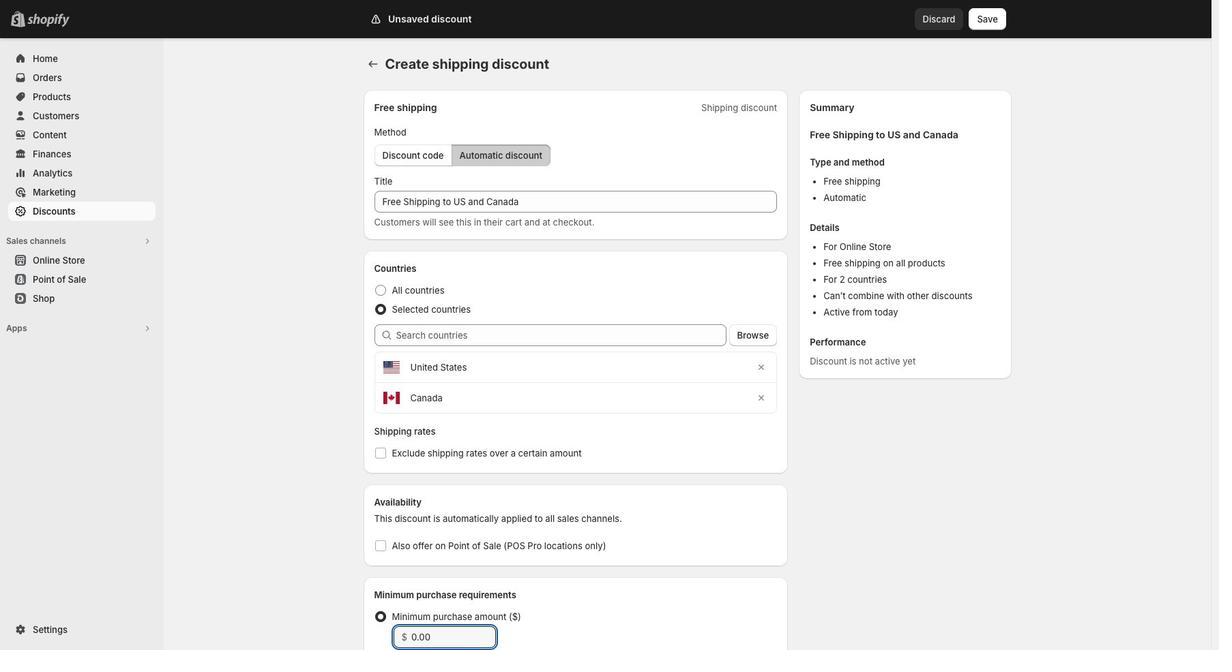 Task type: locate. For each thing, give the bounding box(es) containing it.
None text field
[[374, 191, 777, 213]]

shopify image
[[27, 14, 70, 27]]



Task type: vqa. For each thing, say whether or not it's contained in the screenshot.
Search collections text field at bottom
no



Task type: describe. For each thing, give the bounding box(es) containing it.
Search countries text field
[[396, 325, 726, 347]]

0.00 text field
[[411, 627, 496, 649]]



